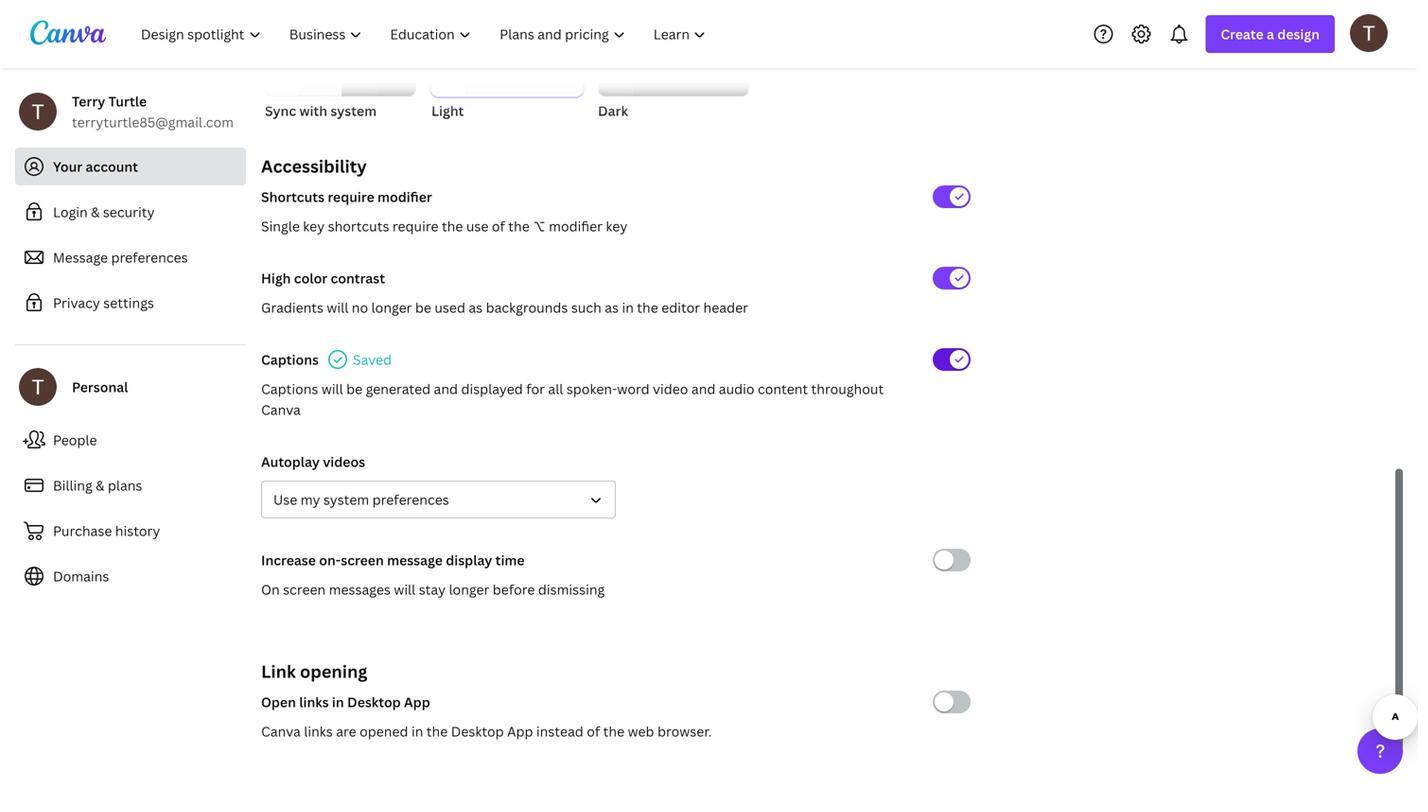Task type: vqa. For each thing, say whether or not it's contained in the screenshot.
🎁 50% off Canva Pro for the first 3 months. Limited time offer. Upgrade now .
no



Task type: locate. For each thing, give the bounding box(es) containing it.
content
[[758, 380, 808, 398]]

system right my
[[324, 491, 369, 509]]

throughout
[[811, 380, 884, 398]]

1 canva from the top
[[261, 401, 301, 419]]

1 and from the left
[[434, 380, 458, 398]]

will left no
[[327, 299, 349, 317]]

preferences
[[111, 248, 188, 266], [372, 491, 449, 509]]

⌥
[[533, 217, 546, 235]]

in up are
[[332, 693, 344, 711]]

1 vertical spatial require
[[393, 217, 439, 235]]

0 vertical spatial screen
[[341, 551, 384, 569]]

single
[[261, 217, 300, 235]]

0 horizontal spatial key
[[303, 217, 325, 235]]

0 horizontal spatial of
[[492, 217, 505, 235]]

1 vertical spatial desktop
[[451, 722, 504, 740]]

1 horizontal spatial as
[[605, 299, 619, 317]]

1 vertical spatial of
[[587, 722, 600, 740]]

preferences down login & security link
[[111, 248, 188, 266]]

1 horizontal spatial longer
[[449, 581, 490, 599]]

captions for captions will be generated and displayed for all spoken-word video and audio content throughout canva
[[261, 380, 318, 398]]

on
[[261, 581, 280, 599]]

desktop up "opened"
[[347, 693, 401, 711]]

links for are
[[304, 722, 333, 740]]

and left displayed
[[434, 380, 458, 398]]

0 vertical spatial captions
[[261, 351, 319, 369]]

1 vertical spatial system
[[324, 491, 369, 509]]

app up "opened"
[[404, 693, 430, 711]]

shortcuts
[[328, 217, 389, 235]]

1 vertical spatial preferences
[[372, 491, 449, 509]]

0 vertical spatial &
[[91, 203, 100, 221]]

backgrounds
[[486, 299, 568, 317]]

and
[[434, 380, 458, 398], [692, 380, 716, 398]]

require right shortcuts
[[393, 217, 439, 235]]

preferences up the 'message'
[[372, 491, 449, 509]]

the
[[442, 217, 463, 235], [508, 217, 530, 235], [637, 299, 658, 317], [427, 722, 448, 740], [603, 722, 625, 740]]

1 horizontal spatial desktop
[[451, 722, 504, 740]]

purchase history link
[[15, 512, 246, 550]]

screen down increase on the left
[[283, 581, 326, 599]]

0 vertical spatial desktop
[[347, 693, 401, 711]]

0 horizontal spatial longer
[[371, 299, 412, 317]]

instead
[[536, 722, 584, 740]]

terry
[[72, 92, 105, 110]]

0 vertical spatial modifier
[[378, 188, 432, 206]]

shortcuts
[[261, 188, 325, 206]]

1 vertical spatial screen
[[283, 581, 326, 599]]

app
[[404, 693, 430, 711], [507, 722, 533, 740]]

before
[[493, 581, 535, 599]]

will
[[327, 299, 349, 317], [322, 380, 343, 398], [394, 581, 416, 599]]

1 horizontal spatial and
[[692, 380, 716, 398]]

autoplay
[[261, 453, 320, 471]]

web
[[628, 722, 654, 740]]

increase on-screen message display time
[[261, 551, 525, 569]]

captions up autoplay
[[261, 380, 318, 398]]

0 vertical spatial links
[[299, 693, 329, 711]]

1 vertical spatial modifier
[[549, 217, 603, 235]]

will left generated
[[322, 380, 343, 398]]

0 horizontal spatial in
[[332, 693, 344, 711]]

purchase history
[[53, 522, 160, 540]]

2 captions from the top
[[261, 380, 318, 398]]

longer
[[371, 299, 412, 317], [449, 581, 490, 599]]

will for be
[[322, 380, 343, 398]]

plans
[[108, 476, 142, 494]]

0 vertical spatial preferences
[[111, 248, 188, 266]]

longer right no
[[371, 299, 412, 317]]

message preferences
[[53, 248, 188, 266]]

as
[[469, 299, 483, 317], [605, 299, 619, 317]]

as right used
[[469, 299, 483, 317]]

browser.
[[658, 722, 712, 740]]

display
[[446, 551, 492, 569]]

modifier
[[378, 188, 432, 206], [549, 217, 603, 235]]

such
[[571, 299, 602, 317]]

captions
[[261, 351, 319, 369], [261, 380, 318, 398]]

links
[[299, 693, 329, 711], [304, 722, 333, 740]]

modifier up single key shortcuts require the use of the ⌥ modifier key
[[378, 188, 432, 206]]

system
[[331, 102, 377, 120], [324, 491, 369, 509]]

word
[[617, 380, 650, 398]]

1 horizontal spatial require
[[393, 217, 439, 235]]

a
[[1267, 25, 1275, 43]]

0 vertical spatial of
[[492, 217, 505, 235]]

will inside captions will be generated and displayed for all spoken-word video and audio content throughout canva
[[322, 380, 343, 398]]

design
[[1278, 25, 1320, 43]]

purchase
[[53, 522, 112, 540]]

header
[[704, 299, 748, 317]]

screen
[[341, 551, 384, 569], [283, 581, 326, 599]]

1 vertical spatial be
[[347, 380, 363, 398]]

1 horizontal spatial app
[[507, 722, 533, 740]]

opened
[[360, 722, 408, 740]]

1 vertical spatial will
[[322, 380, 343, 398]]

& left plans
[[96, 476, 104, 494]]

1 horizontal spatial of
[[587, 722, 600, 740]]

login
[[53, 203, 88, 221]]

desktop left instead in the bottom left of the page
[[451, 722, 504, 740]]

message
[[387, 551, 443, 569]]

of right 'use'
[[492, 217, 505, 235]]

1 vertical spatial canva
[[261, 722, 301, 740]]

create
[[1221, 25, 1264, 43]]

and right video
[[692, 380, 716, 398]]

privacy settings link
[[15, 284, 246, 322]]

1 horizontal spatial key
[[606, 217, 628, 235]]

canva inside captions will be generated and displayed for all spoken-word video and audio content throughout canva
[[261, 401, 301, 419]]

0 vertical spatial will
[[327, 299, 349, 317]]

0 vertical spatial be
[[415, 299, 431, 317]]

be left used
[[415, 299, 431, 317]]

desktop
[[347, 693, 401, 711], [451, 722, 504, 740]]

links left are
[[304, 722, 333, 740]]

1 horizontal spatial modifier
[[549, 217, 603, 235]]

0 horizontal spatial be
[[347, 380, 363, 398]]

of right instead in the bottom left of the page
[[587, 722, 600, 740]]

longer down the display
[[449, 581, 490, 599]]

will left stay
[[394, 581, 416, 599]]

app left instead in the bottom left of the page
[[507, 722, 533, 740]]

0 vertical spatial canva
[[261, 401, 301, 419]]

in right "opened"
[[412, 722, 423, 740]]

1 captions from the top
[[261, 351, 319, 369]]

in
[[622, 299, 634, 317], [332, 693, 344, 711], [412, 722, 423, 740]]

& right login
[[91, 203, 100, 221]]

screen up 'messages'
[[341, 551, 384, 569]]

videos
[[323, 453, 365, 471]]

0 vertical spatial system
[[331, 102, 377, 120]]

1 vertical spatial captions
[[261, 380, 318, 398]]

Light button
[[431, 11, 583, 121]]

0 horizontal spatial and
[[434, 380, 458, 398]]

0 horizontal spatial modifier
[[378, 188, 432, 206]]

1 key from the left
[[303, 217, 325, 235]]

captions inside captions will be generated and displayed for all spoken-word video and audio content throughout canva
[[261, 380, 318, 398]]

0 horizontal spatial require
[[328, 188, 374, 206]]

the left editor
[[637, 299, 658, 317]]

domains
[[53, 567, 109, 585]]

1 vertical spatial longer
[[449, 581, 490, 599]]

0 vertical spatial in
[[622, 299, 634, 317]]

canva
[[261, 401, 301, 419], [261, 722, 301, 740]]

1 horizontal spatial preferences
[[372, 491, 449, 509]]

captions down the gradients
[[261, 351, 319, 369]]

0 horizontal spatial app
[[404, 693, 430, 711]]

modifier right ⌥
[[549, 217, 603, 235]]

1 vertical spatial app
[[507, 722, 533, 740]]

system for my
[[324, 491, 369, 509]]

0 vertical spatial longer
[[371, 299, 412, 317]]

in right such
[[622, 299, 634, 317]]

are
[[336, 722, 356, 740]]

single key shortcuts require the use of the ⌥ modifier key
[[261, 217, 628, 235]]

canva down open
[[261, 722, 301, 740]]

0 horizontal spatial desktop
[[347, 693, 401, 711]]

dismissing
[[538, 581, 605, 599]]

key right ⌥
[[606, 217, 628, 235]]

& for billing
[[96, 476, 104, 494]]

require up shortcuts
[[328, 188, 374, 206]]

links down link opening
[[299, 693, 329, 711]]

2 vertical spatial in
[[412, 722, 423, 740]]

top level navigation element
[[129, 15, 722, 53]]

light
[[431, 102, 464, 120]]

will for no
[[327, 299, 349, 317]]

links for in
[[299, 693, 329, 711]]

people
[[53, 431, 97, 449]]

0 vertical spatial app
[[404, 693, 430, 711]]

system right 'with'
[[331, 102, 377, 120]]

color
[[294, 269, 328, 287]]

billing & plans
[[53, 476, 142, 494]]

Sync with system button
[[265, 11, 416, 121]]

1 vertical spatial &
[[96, 476, 104, 494]]

contrast
[[331, 269, 385, 287]]

2 as from the left
[[605, 299, 619, 317]]

0 vertical spatial require
[[328, 188, 374, 206]]

key right single
[[303, 217, 325, 235]]

on screen messages will stay longer before dismissing
[[261, 581, 605, 599]]

2 and from the left
[[692, 380, 716, 398]]

time
[[495, 551, 525, 569]]

1 vertical spatial links
[[304, 722, 333, 740]]

0 horizontal spatial as
[[469, 299, 483, 317]]

be down saved
[[347, 380, 363, 398]]

2 horizontal spatial in
[[622, 299, 634, 317]]

message
[[53, 248, 108, 266]]

canva up autoplay
[[261, 401, 301, 419]]

as right such
[[605, 299, 619, 317]]

shortcuts require modifier
[[261, 188, 432, 206]]

2 canva from the top
[[261, 722, 301, 740]]

displayed
[[461, 380, 523, 398]]



Task type: describe. For each thing, give the bounding box(es) containing it.
& for login
[[91, 203, 100, 221]]

no
[[352, 299, 368, 317]]

audio
[[719, 380, 755, 398]]

saved
[[353, 351, 392, 369]]

use my system preferences
[[273, 491, 449, 509]]

privacy
[[53, 294, 100, 312]]

generated
[[366, 380, 431, 398]]

autoplay videos
[[261, 453, 365, 471]]

messages
[[329, 581, 391, 599]]

be inside captions will be generated and displayed for all spoken-word video and audio content throughout canva
[[347, 380, 363, 398]]

high color contrast
[[261, 269, 385, 287]]

people link
[[15, 421, 246, 459]]

login & security link
[[15, 193, 246, 231]]

history
[[115, 522, 160, 540]]

0 horizontal spatial screen
[[283, 581, 326, 599]]

2 key from the left
[[606, 217, 628, 235]]

1 as from the left
[[469, 299, 483, 317]]

turtle
[[108, 92, 147, 110]]

sync with system
[[265, 102, 377, 120]]

for
[[526, 380, 545, 398]]

used
[[435, 299, 466, 317]]

2 vertical spatial will
[[394, 581, 416, 599]]

domains link
[[15, 557, 246, 595]]

open links in desktop app
[[261, 693, 430, 711]]

Dark button
[[598, 11, 749, 121]]

with
[[299, 102, 327, 120]]

your account link
[[15, 148, 246, 185]]

terry turtle terryturtle85@gmail.com
[[72, 92, 234, 131]]

privacy settings
[[53, 294, 154, 312]]

create a design button
[[1206, 15, 1335, 53]]

preferences inside button
[[372, 491, 449, 509]]

high
[[261, 269, 291, 287]]

all
[[548, 380, 563, 398]]

accessibility
[[261, 155, 367, 178]]

your account
[[53, 158, 138, 176]]

billing
[[53, 476, 92, 494]]

1 horizontal spatial in
[[412, 722, 423, 740]]

the left 'use'
[[442, 217, 463, 235]]

sync
[[265, 102, 296, 120]]

terry turtle image
[[1350, 14, 1388, 52]]

open
[[261, 693, 296, 711]]

editor
[[662, 299, 700, 317]]

the left ⌥
[[508, 217, 530, 235]]

canva links are opened in the desktop app instead of the web browser.
[[261, 722, 712, 740]]

1 horizontal spatial be
[[415, 299, 431, 317]]

account
[[86, 158, 138, 176]]

use
[[273, 491, 297, 509]]

gradients
[[261, 299, 324, 317]]

stay
[[419, 581, 446, 599]]

1 vertical spatial in
[[332, 693, 344, 711]]

gradients will no longer be used as backgrounds such as in the editor header
[[261, 299, 748, 317]]

on-
[[319, 551, 341, 569]]

the right "opened"
[[427, 722, 448, 740]]

Use my system preferences button
[[261, 481, 616, 519]]

settings
[[103, 294, 154, 312]]

spoken-
[[567, 380, 617, 398]]

captions for captions
[[261, 351, 319, 369]]

link
[[261, 660, 296, 683]]

opening
[[300, 660, 368, 683]]

my
[[301, 491, 320, 509]]

link opening
[[261, 660, 368, 683]]

login & security
[[53, 203, 155, 221]]

billing & plans link
[[15, 467, 246, 504]]

personal
[[72, 378, 128, 396]]

0 horizontal spatial preferences
[[111, 248, 188, 266]]

captions will be generated and displayed for all spoken-word video and audio content throughout canva
[[261, 380, 884, 419]]

message preferences link
[[15, 238, 246, 276]]

dark
[[598, 102, 628, 120]]

1 horizontal spatial screen
[[341, 551, 384, 569]]

use
[[466, 217, 489, 235]]

terryturtle85@gmail.com
[[72, 113, 234, 131]]

increase
[[261, 551, 316, 569]]

create a design
[[1221, 25, 1320, 43]]

system for with
[[331, 102, 377, 120]]

your
[[53, 158, 83, 176]]

the left web
[[603, 722, 625, 740]]

video
[[653, 380, 688, 398]]



